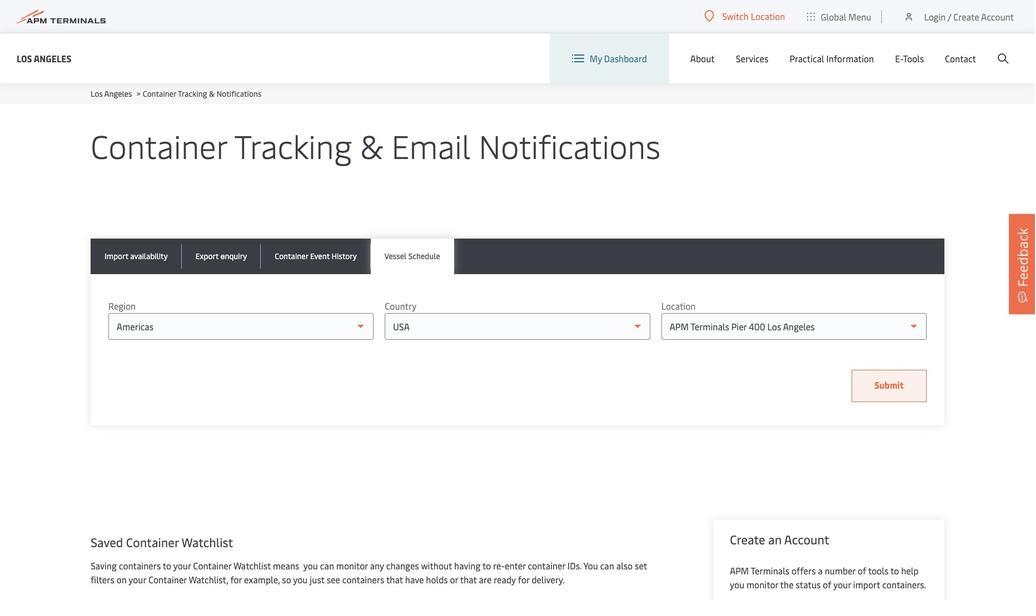 Task type: describe. For each thing, give the bounding box(es) containing it.
without
[[421, 560, 452, 572]]

an
[[769, 531, 782, 548]]

event
[[310, 251, 330, 261]]

about button
[[691, 33, 715, 83]]

terminals
[[751, 565, 790, 577]]

saving
[[91, 560, 117, 572]]

tools
[[869, 565, 889, 577]]

feedback button
[[1010, 214, 1036, 314]]

export еnquiry button
[[182, 239, 261, 274]]

container tracking & email notifications
[[91, 123, 661, 167]]

1 horizontal spatial &
[[360, 123, 384, 167]]

about
[[691, 52, 715, 65]]

having
[[455, 560, 481, 572]]

any
[[370, 560, 384, 572]]

0 horizontal spatial location
[[662, 300, 696, 312]]

angeles for los angeles > container tracking & notifications
[[104, 88, 132, 99]]

1 vertical spatial account
[[785, 531, 830, 548]]

filters
[[91, 574, 114, 586]]

0 vertical spatial watchlist
[[182, 534, 233, 551]]

2 can from the left
[[601, 560, 615, 572]]

monitor inside saving containers to your container watchlist means  you can monitor any changes without having to re-enter container ids. you can also set filters on your container watchlist, for example, so you just see containers that have holds or that are ready for delivery.
[[336, 560, 368, 572]]

practical information button
[[790, 33, 875, 83]]

e-
[[896, 52, 904, 65]]

information
[[827, 52, 875, 65]]

monitor inside apm terminals offers a number of tools to help you monitor the status of your import containers.
[[747, 579, 779, 591]]

import
[[105, 251, 128, 261]]

ready
[[494, 574, 516, 586]]

services
[[736, 52, 769, 65]]

switch location
[[723, 10, 786, 22]]

0 horizontal spatial of
[[823, 579, 832, 591]]

enter
[[505, 560, 526, 572]]

los for los angeles
[[17, 52, 32, 64]]

tab list containing import availability
[[91, 239, 945, 274]]

login
[[925, 10, 946, 23]]

menu
[[849, 10, 872, 23]]

saving containers to your container watchlist means  you can monitor any changes without having to re-enter container ids. you can also set filters on your container watchlist, for example, so you just see containers that have holds or that are ready for delivery.
[[91, 560, 647, 586]]

0 horizontal spatial notifications
[[217, 88, 262, 99]]

my dashboard
[[590, 52, 647, 65]]

0 vertical spatial create
[[954, 10, 980, 23]]

1 horizontal spatial containers
[[343, 574, 385, 586]]

feedback
[[1014, 228, 1032, 287]]

e-tools
[[896, 52, 925, 65]]

delivery.
[[532, 574, 565, 586]]

practical
[[790, 52, 825, 65]]

los angeles
[[17, 52, 71, 64]]

containers.
[[883, 579, 927, 591]]

0 horizontal spatial &
[[209, 88, 215, 99]]

schedule
[[409, 251, 440, 261]]

offers
[[792, 565, 816, 577]]

are
[[479, 574, 492, 586]]

container event history
[[275, 251, 357, 261]]

export
[[196, 251, 219, 261]]

watchlist inside saving containers to your container watchlist means  you can monitor any changes without having to re-enter container ids. you can also set filters on your container watchlist, for example, so you just see containers that have holds or that are ready for delivery.
[[234, 560, 271, 572]]

status
[[796, 579, 821, 591]]

region
[[108, 300, 136, 312]]

on
[[117, 574, 127, 586]]

1 horizontal spatial your
[[173, 560, 191, 572]]

my
[[590, 52, 602, 65]]

create an account
[[730, 531, 830, 548]]

a
[[819, 565, 823, 577]]

help
[[902, 565, 919, 577]]

2 that from the left
[[460, 574, 477, 586]]

submit button
[[852, 370, 927, 402]]

los angeles > container tracking & notifications
[[91, 88, 262, 99]]

saved
[[91, 534, 123, 551]]

los for los angeles > container tracking & notifications
[[91, 88, 103, 99]]

0 horizontal spatial create
[[730, 531, 766, 548]]

0 horizontal spatial your
[[129, 574, 146, 586]]

saved container watchlist
[[91, 534, 233, 551]]

1 horizontal spatial of
[[858, 565, 867, 577]]

container
[[528, 560, 566, 572]]

global menu
[[821, 10, 872, 23]]

vessel schedule
[[385, 251, 440, 261]]

contact
[[946, 52, 977, 65]]

0 horizontal spatial tracking
[[178, 88, 207, 99]]

vessel schedule button
[[371, 239, 454, 274]]

container down saved container watchlist on the bottom
[[148, 574, 187, 586]]

my dashboard button
[[572, 33, 647, 83]]

container down los angeles > container tracking & notifications
[[91, 123, 227, 167]]

set
[[635, 560, 647, 572]]

1 vertical spatial tracking
[[234, 123, 352, 167]]

login / create account
[[925, 10, 1015, 23]]

watchlist,
[[189, 574, 228, 586]]

1 vertical spatial notifications
[[479, 123, 661, 167]]

dashboard
[[605, 52, 647, 65]]



Task type: vqa. For each thing, say whether or not it's contained in the screenshot.
Switch Location button
yes



Task type: locate. For each thing, give the bounding box(es) containing it.
apm
[[730, 565, 749, 577]]

container
[[143, 88, 176, 99], [91, 123, 227, 167], [275, 251, 308, 261], [126, 534, 179, 551], [193, 560, 232, 572], [148, 574, 187, 586]]

monitor down terminals in the bottom of the page
[[747, 579, 779, 591]]

2 horizontal spatial your
[[834, 579, 852, 591]]

or
[[450, 574, 458, 586]]

los angeles link
[[17, 51, 71, 65], [91, 88, 132, 99]]

containers down any at the left
[[343, 574, 385, 586]]

0 horizontal spatial can
[[320, 560, 334, 572]]

1 horizontal spatial account
[[982, 10, 1015, 23]]

so
[[282, 574, 291, 586]]

country
[[385, 300, 417, 312]]

containers up on
[[119, 560, 161, 572]]

containers
[[119, 560, 161, 572], [343, 574, 385, 586]]

availability
[[130, 251, 168, 261]]

2 horizontal spatial to
[[891, 565, 900, 577]]

you down apm
[[730, 579, 745, 591]]

1 horizontal spatial monitor
[[747, 579, 779, 591]]

0 horizontal spatial los angeles link
[[17, 51, 71, 65]]

0 horizontal spatial monitor
[[336, 560, 368, 572]]

the
[[781, 579, 794, 591]]

account up offers
[[785, 531, 830, 548]]

that down having
[[460, 574, 477, 586]]

1 vertical spatial location
[[662, 300, 696, 312]]

angeles inside los angeles link
[[34, 52, 71, 64]]

container right >
[[143, 88, 176, 99]]

angeles for los angeles
[[34, 52, 71, 64]]

for
[[231, 574, 242, 586], [518, 574, 530, 586]]

login / create account link
[[904, 0, 1015, 33]]

that
[[387, 574, 403, 586], [460, 574, 477, 586]]

switch location button
[[705, 10, 786, 22]]

container left event
[[275, 251, 308, 261]]

of right status
[[823, 579, 832, 591]]

0 vertical spatial los
[[17, 52, 32, 64]]

your up watchlist,
[[173, 560, 191, 572]]

history
[[332, 251, 357, 261]]

1 horizontal spatial los
[[91, 88, 103, 99]]

tracking
[[178, 88, 207, 99], [234, 123, 352, 167]]

create
[[954, 10, 980, 23], [730, 531, 766, 548]]

0 horizontal spatial account
[[785, 531, 830, 548]]

services button
[[736, 33, 769, 83]]

create left an
[[730, 531, 766, 548]]

that down changes
[[387, 574, 403, 586]]

tools
[[904, 52, 925, 65]]

practical information
[[790, 52, 875, 65]]

1 horizontal spatial that
[[460, 574, 477, 586]]

holds
[[426, 574, 448, 586]]

vessel
[[385, 251, 407, 261]]

container event history button
[[261, 239, 371, 274]]

1 horizontal spatial create
[[954, 10, 980, 23]]

1 vertical spatial containers
[[343, 574, 385, 586]]

0 vertical spatial &
[[209, 88, 215, 99]]

1 horizontal spatial los angeles link
[[91, 88, 132, 99]]

you right so
[[293, 574, 308, 586]]

0 horizontal spatial that
[[387, 574, 403, 586]]

see
[[327, 574, 340, 586]]

watchlist
[[182, 534, 233, 551], [234, 560, 271, 572]]

0 vertical spatial of
[[858, 565, 867, 577]]

0 vertical spatial tracking
[[178, 88, 207, 99]]

1 horizontal spatial notifications
[[479, 123, 661, 167]]

submit
[[875, 379, 904, 391]]

can up see
[[320, 560, 334, 572]]

1 can from the left
[[320, 560, 334, 572]]

1 horizontal spatial tracking
[[234, 123, 352, 167]]

1 horizontal spatial to
[[483, 560, 491, 572]]

0 vertical spatial account
[[982, 10, 1015, 23]]

>
[[137, 88, 141, 99]]

0 vertical spatial los angeles link
[[17, 51, 71, 65]]

notifications
[[217, 88, 262, 99], [479, 123, 661, 167]]

0 horizontal spatial los
[[17, 52, 32, 64]]

you inside apm terminals offers a number of tools to help you monitor the status of your import containers.
[[730, 579, 745, 591]]

import availability button
[[91, 239, 182, 274]]

just
[[310, 574, 325, 586]]

switch
[[723, 10, 749, 22]]

1 vertical spatial create
[[730, 531, 766, 548]]

to inside apm terminals offers a number of tools to help you monitor the status of your import containers.
[[891, 565, 900, 577]]

to down saved container watchlist on the bottom
[[163, 560, 171, 572]]

to left re-
[[483, 560, 491, 572]]

can right you
[[601, 560, 615, 572]]

/
[[948, 10, 952, 23]]

1 horizontal spatial for
[[518, 574, 530, 586]]

also
[[617, 560, 633, 572]]

container right saved
[[126, 534, 179, 551]]

location
[[751, 10, 786, 22], [662, 300, 696, 312]]

1 for from the left
[[231, 574, 242, 586]]

global
[[821, 10, 847, 23]]

contact button
[[946, 33, 977, 83]]

to
[[163, 560, 171, 572], [483, 560, 491, 572], [891, 565, 900, 577]]

re-
[[493, 560, 505, 572]]

2 for from the left
[[518, 574, 530, 586]]

apm terminals offers a number of tools to help you monitor the status of your import containers.
[[730, 565, 927, 591]]

your down number
[[834, 579, 852, 591]]

1 horizontal spatial location
[[751, 10, 786, 22]]

los
[[17, 52, 32, 64], [91, 88, 103, 99]]

to left help
[[891, 565, 900, 577]]

account right /
[[982, 10, 1015, 23]]

email
[[392, 123, 471, 167]]

1 horizontal spatial can
[[601, 560, 615, 572]]

1 vertical spatial los
[[91, 88, 103, 99]]

1 vertical spatial los angeles link
[[91, 88, 132, 99]]

1 vertical spatial monitor
[[747, 579, 779, 591]]

tab list
[[91, 239, 945, 274]]

1 vertical spatial of
[[823, 579, 832, 591]]

1 vertical spatial watchlist
[[234, 560, 271, 572]]

0 horizontal spatial containers
[[119, 560, 161, 572]]

create right /
[[954, 10, 980, 23]]

angeles
[[34, 52, 71, 64], [104, 88, 132, 99]]

e-tools button
[[896, 33, 925, 83]]

import
[[854, 579, 881, 591]]

export еnquiry
[[196, 251, 247, 261]]

0 vertical spatial monitor
[[336, 560, 368, 572]]

you
[[584, 560, 598, 572]]

changes
[[386, 560, 419, 572]]

1 vertical spatial angeles
[[104, 88, 132, 99]]

import availability
[[105, 251, 168, 261]]

watchlist up example, in the left of the page
[[234, 560, 271, 572]]

1 horizontal spatial angeles
[[104, 88, 132, 99]]

watchlist up watchlist,
[[182, 534, 233, 551]]

0 vertical spatial location
[[751, 10, 786, 22]]

of up import
[[858, 565, 867, 577]]

your inside apm terminals offers a number of tools to help you monitor the status of your import containers.
[[834, 579, 852, 591]]

monitor up see
[[336, 560, 368, 572]]

0 vertical spatial containers
[[119, 560, 161, 572]]

number
[[825, 565, 856, 577]]

0 horizontal spatial to
[[163, 560, 171, 572]]

have
[[405, 574, 424, 586]]

1 that from the left
[[387, 574, 403, 586]]

еnquiry
[[221, 251, 247, 261]]

container inside button
[[275, 251, 308, 261]]

0 horizontal spatial for
[[231, 574, 242, 586]]

for down "enter"
[[518, 574, 530, 586]]

of
[[858, 565, 867, 577], [823, 579, 832, 591]]

global menu button
[[797, 0, 883, 33]]

container up watchlist,
[[193, 560, 232, 572]]

ids.
[[568, 560, 582, 572]]

your
[[173, 560, 191, 572], [129, 574, 146, 586], [834, 579, 852, 591]]

account inside the login / create account link
[[982, 10, 1015, 23]]

0 horizontal spatial angeles
[[34, 52, 71, 64]]

1 vertical spatial &
[[360, 123, 384, 167]]

you up just
[[304, 560, 318, 572]]

example,
[[244, 574, 280, 586]]

0 vertical spatial notifications
[[217, 88, 262, 99]]

for left example, in the left of the page
[[231, 574, 242, 586]]

your right on
[[129, 574, 146, 586]]

0 vertical spatial angeles
[[34, 52, 71, 64]]



